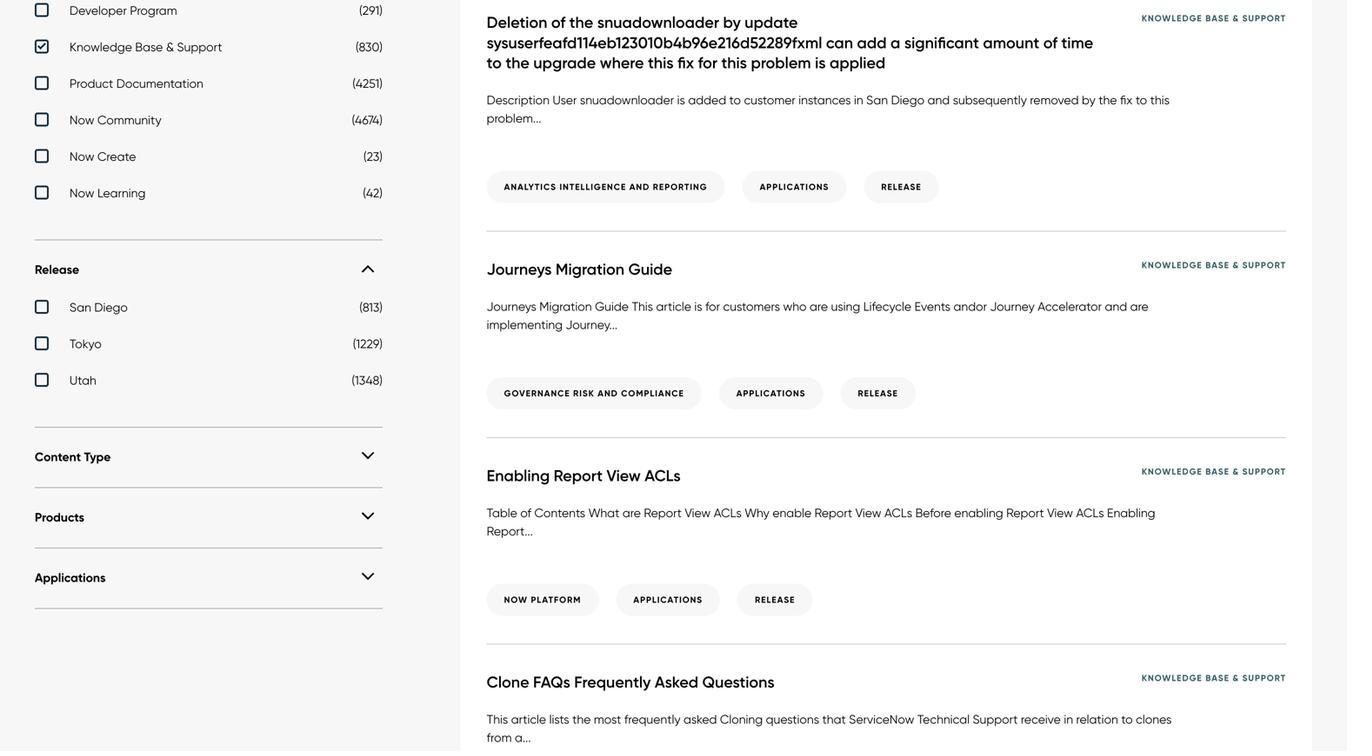Task type: vqa. For each thing, say whether or not it's contained in the screenshot.
the bottommost is
yes



Task type: locate. For each thing, give the bounding box(es) containing it.
1 vertical spatial san
[[70, 300, 91, 315]]

0 vertical spatial san
[[867, 93, 888, 108]]

the inside the this article lists the most frequently asked cloning questions that servicenow technical support receive in relation to clones from a...
[[572, 712, 591, 727]]

now down product
[[70, 112, 94, 127]]

events
[[915, 299, 951, 314]]

lifecycle
[[864, 299, 912, 314]]

0 horizontal spatial in
[[854, 93, 863, 108]]

knowledge base & support for clone faqs  frequently asked questions
[[1142, 673, 1286, 684]]

1 vertical spatial in
[[1064, 712, 1073, 727]]

the inside description user snuadownloader is added to customer instances in san diego and subsequently removed by the fix to this problem...
[[1099, 93, 1117, 108]]

1 horizontal spatial fix
[[1120, 93, 1133, 108]]

create
[[97, 149, 136, 164]]

are right 'accelerator'
[[1130, 299, 1149, 314]]

in inside description user snuadownloader is added to customer instances in san diego and subsequently removed by the fix to this problem...
[[854, 93, 863, 108]]

base
[[1206, 13, 1230, 24], [135, 39, 163, 54], [1206, 260, 1230, 271], [1206, 466, 1230, 478], [1206, 673, 1230, 684]]

now left create
[[70, 149, 94, 164]]

to
[[487, 53, 502, 73], [729, 93, 741, 108], [1136, 93, 1147, 108], [1122, 712, 1133, 727]]

release
[[881, 181, 922, 193], [35, 262, 79, 277], [858, 388, 898, 399], [755, 594, 795, 606]]

by left update
[[723, 13, 741, 32]]

0 vertical spatial enabling
[[487, 466, 550, 486]]

this
[[632, 299, 653, 314], [487, 712, 508, 727]]

0 vertical spatial by
[[723, 13, 741, 32]]

add
[[857, 33, 887, 52]]

of for upgrade
[[551, 13, 566, 32]]

by right removed
[[1082, 93, 1096, 108]]

of inside table of contents what are report view acls why enable report view acls before enabling report view acls enabling report...
[[520, 506, 531, 521]]

to inside the this article lists the most frequently asked cloning questions that servicenow technical support receive in relation to clones from a...
[[1122, 712, 1133, 727]]

1 vertical spatial enabling
[[1107, 506, 1156, 521]]

base for clone faqs  frequently asked questions
[[1206, 673, 1230, 684]]

0 vertical spatial for
[[698, 53, 718, 73]]

guide inside journeys migration guide this article is for customers who are using lifecycle events andor journey accelerator and are implementing journey...
[[595, 299, 629, 314]]

for left customers
[[706, 299, 720, 314]]

1 vertical spatial by
[[1082, 93, 1096, 108]]

view left why
[[685, 506, 711, 521]]

and left subsequently
[[928, 93, 950, 108]]

is left added
[[677, 93, 685, 108]]

where
[[600, 53, 644, 73]]

san up tokyo
[[70, 300, 91, 315]]

a...
[[515, 730, 531, 745]]

now for now create
[[70, 149, 94, 164]]

1 horizontal spatial this
[[722, 53, 747, 73]]

1 horizontal spatial are
[[810, 299, 828, 314]]

1 vertical spatial snuadownloader
[[580, 93, 674, 108]]

0 vertical spatial is
[[815, 53, 826, 73]]

enabling
[[955, 506, 1003, 521]]

knowledge base & support for enabling report view acls
[[1142, 466, 1286, 478]]

2 horizontal spatial are
[[1130, 299, 1149, 314]]

0 horizontal spatial are
[[623, 506, 641, 521]]

0 horizontal spatial this
[[648, 53, 674, 73]]

diego up tokyo
[[94, 300, 128, 315]]

for inside journeys migration guide this article is for customers who are using lifecycle events andor journey accelerator and are implementing journey...
[[706, 299, 720, 314]]

in right the receive
[[1064, 712, 1073, 727]]

the right removed
[[1099, 93, 1117, 108]]

fix right removed
[[1120, 93, 1133, 108]]

migration
[[556, 260, 625, 279], [540, 299, 592, 314]]

journey
[[990, 299, 1035, 314]]

enabling inside table of contents what are report view acls why enable report view acls before enabling report view acls enabling report...
[[1107, 506, 1156, 521]]

journeys inside journeys migration guide this article is for customers who are using lifecycle events andor journey accelerator and are implementing journey...
[[487, 299, 537, 314]]

2 horizontal spatial of
[[1044, 33, 1058, 52]]

this inside description user snuadownloader is added to customer instances in san diego and subsequently removed by the fix to this problem...
[[1150, 93, 1170, 108]]

support inside the this article lists the most frequently asked cloning questions that servicenow technical support receive in relation to clones from a...
[[973, 712, 1018, 727]]

1 horizontal spatial in
[[1064, 712, 1073, 727]]

knowledge base & support for journeys migration guide
[[1142, 260, 1286, 271]]

asked
[[684, 712, 717, 727]]

1 horizontal spatial enabling
[[1107, 506, 1156, 521]]

0 horizontal spatial article
[[511, 712, 546, 727]]

user
[[553, 93, 577, 108]]

support for journeys migration guide
[[1243, 260, 1286, 271]]

0 vertical spatial fix
[[678, 53, 694, 73]]

and inside description user snuadownloader is added to customer instances in san diego and subsequently removed by the fix to this problem...
[[928, 93, 950, 108]]

deletion
[[487, 13, 547, 32]]

article inside the this article lists the most frequently asked cloning questions that servicenow technical support receive in relation to clones from a...
[[511, 712, 546, 727]]

diego down a at the top right of page
[[891, 93, 925, 108]]

2 journeys from the top
[[487, 299, 537, 314]]

0 horizontal spatial is
[[677, 93, 685, 108]]

guide
[[629, 260, 672, 279], [595, 299, 629, 314]]

for inside deletion of the snuadownloader by update sysuserfeafd114eb123010b4b96e216d52289fxml can add a significant amount of time to the upgrade where this fix for this problem is applied
[[698, 53, 718, 73]]

now for now learning
[[70, 186, 94, 200]]

are right who at top right
[[810, 299, 828, 314]]

report right the what
[[644, 506, 682, 521]]

who
[[783, 299, 807, 314]]

guide for journeys migration guide this article is for customers who are using lifecycle events andor journey accelerator and are implementing journey...
[[595, 299, 629, 314]]

is left applied
[[815, 53, 826, 73]]

0 horizontal spatial this
[[487, 712, 508, 727]]

and inside journeys migration guide this article is for customers who are using lifecycle events andor journey accelerator and are implementing journey...
[[1105, 299, 1127, 314]]

acls inside enabling report view acls link
[[645, 466, 681, 486]]

problem...
[[487, 111, 541, 126]]

and right 'accelerator'
[[1105, 299, 1127, 314]]

1 horizontal spatial article
[[656, 299, 691, 314]]

support for deletion of the snuadownloader by update sysuserfeafd114eb123010b4b96e216d52289fxml can add a significant amount of time to the upgrade where this fix for this problem is applied
[[1243, 13, 1286, 24]]

enabling report view acls link
[[487, 466, 716, 487]]

applications
[[760, 181, 829, 193], [737, 388, 806, 399], [35, 571, 106, 586], [634, 594, 703, 606]]

report
[[554, 466, 603, 486], [644, 506, 682, 521], [815, 506, 853, 521], [1007, 506, 1044, 521]]

governance
[[504, 388, 570, 399]]

applied
[[830, 53, 886, 73]]

the
[[569, 13, 593, 32], [506, 53, 530, 73], [1099, 93, 1117, 108], [572, 712, 591, 727]]

enable
[[773, 506, 812, 521]]

this for by
[[648, 53, 674, 73]]

the up description
[[506, 53, 530, 73]]

0 vertical spatial journeys
[[487, 260, 552, 279]]

type
[[84, 450, 111, 465]]

enabling
[[487, 466, 550, 486], [1107, 506, 1156, 521]]

of up the upgrade
[[551, 13, 566, 32]]

0 vertical spatial this
[[632, 299, 653, 314]]

2 horizontal spatial this
[[1150, 93, 1170, 108]]

this up from
[[487, 712, 508, 727]]

san down applied
[[867, 93, 888, 108]]

1 vertical spatial for
[[706, 299, 720, 314]]

0 horizontal spatial of
[[520, 506, 531, 521]]

fix inside deletion of the snuadownloader by update sysuserfeafd114eb123010b4b96e216d52289fxml can add a significant amount of time to the upgrade where this fix for this problem is applied
[[678, 53, 694, 73]]

journeys migration guide link
[[487, 260, 707, 280]]

base for deletion of the snuadownloader by update sysuserfeafd114eb123010b4b96e216d52289fxml can add a significant amount of time to the upgrade where this fix for this problem is applied
[[1206, 13, 1230, 24]]

is inside journeys migration guide this article is for customers who are using lifecycle events andor journey accelerator and are implementing journey...
[[694, 299, 702, 314]]

problem
[[751, 53, 811, 73]]

2 vertical spatial of
[[520, 506, 531, 521]]

description
[[487, 93, 550, 108]]

knowledge for journeys migration guide
[[1142, 260, 1203, 271]]

2 horizontal spatial is
[[815, 53, 826, 73]]

knowledge base & support for deletion of the snuadownloader by update sysuserfeafd114eb123010b4b96e216d52289fxml can add a significant amount of time to the upgrade where this fix for this problem is applied
[[1142, 13, 1286, 24]]

tokyo
[[70, 336, 102, 351]]

lists
[[549, 712, 569, 727]]

for up added
[[698, 53, 718, 73]]

& for enabling report view acls
[[1233, 466, 1240, 478]]

0 horizontal spatial enabling
[[487, 466, 550, 486]]

andor
[[954, 299, 987, 314]]

fix
[[678, 53, 694, 73], [1120, 93, 1133, 108]]

and right risk
[[598, 388, 618, 399]]

article up the a... on the left of page
[[511, 712, 546, 727]]

the right lists at the left
[[572, 712, 591, 727]]

removed
[[1030, 93, 1079, 108]]

None checkbox
[[35, 39, 383, 59], [35, 186, 383, 205], [35, 39, 383, 59], [35, 186, 383, 205]]

1 vertical spatial guide
[[595, 299, 629, 314]]

None checkbox
[[35, 3, 383, 22], [35, 76, 383, 95], [35, 112, 383, 132], [35, 149, 383, 168], [35, 300, 383, 319], [35, 336, 383, 356], [35, 373, 383, 392], [35, 3, 383, 22], [35, 76, 383, 95], [35, 112, 383, 132], [35, 149, 383, 168], [35, 300, 383, 319], [35, 336, 383, 356], [35, 373, 383, 392]]

significant
[[905, 33, 979, 52]]

1 vertical spatial article
[[511, 712, 546, 727]]

0 vertical spatial article
[[656, 299, 691, 314]]

is inside deletion of the snuadownloader by update sysuserfeafd114eb123010b4b96e216d52289fxml can add a significant amount of time to the upgrade where this fix for this problem is applied
[[815, 53, 826, 73]]

1 horizontal spatial this
[[632, 299, 653, 314]]

0 vertical spatial diego
[[891, 93, 925, 108]]

0 vertical spatial snuadownloader
[[597, 13, 719, 32]]

1 horizontal spatial by
[[1082, 93, 1096, 108]]

0 vertical spatial guide
[[629, 260, 672, 279]]

fix down sysuserfeafd114eb123010b4b96e216d52289fxml
[[678, 53, 694, 73]]

1 journeys from the top
[[487, 260, 552, 279]]

now left learning
[[70, 186, 94, 200]]

snuadownloader up sysuserfeafd114eb123010b4b96e216d52289fxml
[[597, 13, 719, 32]]

applications for enabling report view acls
[[634, 594, 703, 606]]

applications for journeys migration guide
[[737, 388, 806, 399]]

1 vertical spatial diego
[[94, 300, 128, 315]]

0 horizontal spatial fix
[[678, 53, 694, 73]]

journeys migration guide
[[487, 260, 672, 279]]

report right enabling
[[1007, 506, 1044, 521]]

1 horizontal spatial is
[[694, 299, 702, 314]]

1 horizontal spatial diego
[[891, 93, 925, 108]]

is left customers
[[694, 299, 702, 314]]

questions
[[766, 712, 819, 727]]

article left customers
[[656, 299, 691, 314]]

now for now platform
[[504, 594, 528, 606]]

of left time
[[1044, 33, 1058, 52]]

this article lists the most frequently asked cloning questions that servicenow technical support receive in relation to clones from a...
[[487, 712, 1172, 745]]

clones
[[1136, 712, 1172, 727]]

1 vertical spatial migration
[[540, 299, 592, 314]]

& for deletion of the snuadownloader by update sysuserfeafd114eb123010b4b96e216d52289fxml can add a significant amount of time to the upgrade where this fix for this problem is applied
[[1233, 13, 1240, 24]]

& for clone faqs  frequently asked questions
[[1233, 673, 1240, 684]]

1 vertical spatial fix
[[1120, 93, 1133, 108]]

diego
[[891, 93, 925, 108], [94, 300, 128, 315]]

&
[[1233, 13, 1240, 24], [166, 39, 174, 54], [1233, 260, 1240, 271], [1233, 466, 1240, 478], [1233, 673, 1240, 684]]

snuadownloader down where
[[580, 93, 674, 108]]

0 vertical spatial migration
[[556, 260, 625, 279]]

knowledge base & support
[[1142, 13, 1286, 24], [70, 39, 222, 54], [1142, 260, 1286, 271], [1142, 466, 1286, 478], [1142, 673, 1286, 684]]

most
[[594, 712, 621, 727]]

knowledge for clone faqs  frequently asked questions
[[1142, 673, 1203, 684]]

2 vertical spatial is
[[694, 299, 702, 314]]

using
[[831, 299, 860, 314]]

(813)
[[359, 300, 383, 315]]

1 vertical spatial journeys
[[487, 299, 537, 314]]

0 horizontal spatial by
[[723, 13, 741, 32]]

by
[[723, 13, 741, 32], [1082, 93, 1096, 108]]

by inside description user snuadownloader is added to customer instances in san diego and subsequently removed by the fix to this problem...
[[1082, 93, 1096, 108]]

learning
[[97, 186, 146, 200]]

asked
[[655, 673, 699, 692]]

of right table
[[520, 506, 531, 521]]

this down journeys migration guide link
[[632, 299, 653, 314]]

description user snuadownloader is added to customer instances in san diego and subsequently removed by the fix to this problem...
[[487, 93, 1170, 126]]

0 vertical spatial of
[[551, 13, 566, 32]]

now platform
[[504, 594, 581, 606]]

in right instances
[[854, 93, 863, 108]]

program
[[130, 3, 177, 18]]

1 vertical spatial this
[[487, 712, 508, 727]]

1 horizontal spatial of
[[551, 13, 566, 32]]

community
[[97, 112, 161, 127]]

guide for journeys migration guide
[[629, 260, 672, 279]]

guide inside journeys migration guide link
[[629, 260, 672, 279]]

release for journeys migration guide
[[858, 388, 898, 399]]

san
[[867, 93, 888, 108], [70, 300, 91, 315]]

now
[[70, 112, 94, 127], [70, 149, 94, 164], [70, 186, 94, 200], [504, 594, 528, 606]]

view right enabling
[[1047, 506, 1073, 521]]

and left reporting
[[630, 181, 650, 193]]

now left platform
[[504, 594, 528, 606]]

support
[[1243, 13, 1286, 24], [177, 39, 222, 54], [1243, 260, 1286, 271], [1243, 466, 1286, 478], [1243, 673, 1286, 684], [973, 712, 1018, 727]]

knowledge
[[1142, 13, 1203, 24], [70, 39, 132, 54], [1142, 260, 1203, 271], [1142, 466, 1203, 478], [1142, 673, 1203, 684]]

snuadownloader inside deletion of the snuadownloader by update sysuserfeafd114eb123010b4b96e216d52289fxml can add a significant amount of time to the upgrade where this fix for this problem is applied
[[597, 13, 719, 32]]

1 horizontal spatial san
[[867, 93, 888, 108]]

are right the what
[[623, 506, 641, 521]]

0 vertical spatial in
[[854, 93, 863, 108]]

accelerator
[[1038, 299, 1102, 314]]

receive
[[1021, 712, 1061, 727]]

migration inside journeys migration guide this article is for customers who are using lifecycle events andor journey accelerator and are implementing journey...
[[540, 299, 592, 314]]

to inside deletion of the snuadownloader by update sysuserfeafd114eb123010b4b96e216d52289fxml can add a significant amount of time to the upgrade where this fix for this problem is applied
[[487, 53, 502, 73]]

1 vertical spatial is
[[677, 93, 685, 108]]



Task type: describe. For each thing, give the bounding box(es) containing it.
analytics intelligence and reporting
[[504, 181, 708, 193]]

clone faqs  frequently asked questions link
[[487, 673, 810, 693]]

the up the upgrade
[[569, 13, 593, 32]]

knowledge for enabling report view acls
[[1142, 466, 1203, 478]]

release for enabling report view acls
[[755, 594, 795, 606]]

journey...
[[566, 317, 618, 332]]

1 vertical spatial of
[[1044, 33, 1058, 52]]

developer
[[70, 3, 127, 18]]

implementing
[[487, 317, 563, 332]]

before
[[916, 506, 952, 521]]

report...
[[487, 524, 533, 539]]

migration for journeys migration guide this article is for customers who are using lifecycle events andor journey accelerator and are implementing journey...
[[540, 299, 592, 314]]

support for enabling report view acls
[[1243, 466, 1286, 478]]

migration for journeys migration guide
[[556, 260, 625, 279]]

report up contents
[[554, 466, 603, 486]]

table
[[487, 506, 517, 521]]

(4251)
[[353, 76, 383, 91]]

risk
[[573, 388, 595, 399]]

added
[[688, 93, 726, 108]]

journeys for journeys migration guide
[[487, 260, 552, 279]]

why
[[745, 506, 770, 521]]

(1229)
[[353, 336, 383, 351]]

can
[[826, 33, 853, 52]]

subsequently
[[953, 93, 1027, 108]]

(23)
[[364, 149, 383, 164]]

view up the what
[[607, 466, 641, 486]]

frequently
[[574, 673, 651, 692]]

customer
[[744, 93, 796, 108]]

technical
[[918, 712, 970, 727]]

contents
[[535, 506, 586, 521]]

instances
[[799, 93, 851, 108]]

servicenow
[[849, 712, 915, 727]]

platform
[[531, 594, 581, 606]]

a
[[891, 33, 901, 52]]

deletion of the snuadownloader by update sysuserfeafd114eb123010b4b96e216d52289fxml can add a significant amount of time to the upgrade where this fix for this problem is applied
[[487, 13, 1094, 73]]

release for deletion of the snuadownloader by update sysuserfeafd114eb123010b4b96e216d52289fxml can add a significant amount of time to the upgrade where this fix for this problem is applied
[[881, 181, 922, 193]]

0 horizontal spatial diego
[[94, 300, 128, 315]]

governance risk and compliance
[[504, 388, 684, 399]]

developer program
[[70, 3, 177, 18]]

what
[[589, 506, 620, 521]]

products
[[35, 510, 84, 525]]

reporting
[[653, 181, 708, 193]]

this for added
[[1150, 93, 1170, 108]]

(4674)
[[352, 112, 383, 127]]

customers
[[723, 299, 780, 314]]

this inside journeys migration guide this article is for customers who are using lifecycle events andor journey accelerator and are implementing journey...
[[632, 299, 653, 314]]

article inside journeys migration guide this article is for customers who are using lifecycle events andor journey accelerator and are implementing journey...
[[656, 299, 691, 314]]

support for clone faqs  frequently asked questions
[[1243, 673, 1286, 684]]

analytics
[[504, 181, 557, 193]]

content type
[[35, 450, 111, 465]]

snuadownloader inside description user snuadownloader is added to customer instances in san diego and subsequently removed by the fix to this problem...
[[580, 93, 674, 108]]

intelligence
[[560, 181, 626, 193]]

frequently
[[624, 712, 681, 727]]

questions
[[702, 673, 775, 692]]

now learning
[[70, 186, 146, 200]]

now create
[[70, 149, 136, 164]]

& for journeys migration guide
[[1233, 260, 1240, 271]]

faqs
[[533, 673, 570, 692]]

that
[[822, 712, 846, 727]]

of for view
[[520, 506, 531, 521]]

clone
[[487, 673, 529, 692]]

upgrade
[[534, 53, 596, 73]]

compliance
[[621, 388, 684, 399]]

product
[[70, 76, 113, 91]]

content
[[35, 450, 81, 465]]

fix inside description user snuadownloader is added to customer instances in san diego and subsequently removed by the fix to this problem...
[[1120, 93, 1133, 108]]

(42)
[[363, 186, 383, 200]]

in inside the this article lists the most frequently asked cloning questions that servicenow technical support receive in relation to clones from a...
[[1064, 712, 1073, 727]]

base for journeys migration guide
[[1206, 260, 1230, 271]]

amount
[[983, 33, 1040, 52]]

(1348)
[[352, 373, 383, 388]]

san inside description user snuadownloader is added to customer instances in san diego and subsequently removed by the fix to this problem...
[[867, 93, 888, 108]]

applications for deletion of the snuadownloader by update sysuserfeafd114eb123010b4b96e216d52289fxml can add a significant amount of time to the upgrade where this fix for this problem is applied
[[760, 181, 829, 193]]

is inside description user snuadownloader is added to customer instances in san diego and subsequently removed by the fix to this problem...
[[677, 93, 685, 108]]

product documentation
[[70, 76, 203, 91]]

deletion of the snuadownloader by update sysuserfeafd114eb123010b4b96e216d52289fxml can add a significant amount of time to the upgrade where this fix for this problem is applied link
[[487, 13, 1142, 74]]

utah
[[70, 373, 96, 388]]

are inside table of contents what are report view acls why enable report view acls before enabling report view acls enabling report...
[[623, 506, 641, 521]]

cloning
[[720, 712, 763, 727]]

report right enable
[[815, 506, 853, 521]]

(291)
[[359, 3, 383, 18]]

diego inside description user snuadownloader is added to customer instances in san diego and subsequently removed by the fix to this problem...
[[891, 93, 925, 108]]

update
[[745, 13, 798, 32]]

base for enabling report view acls
[[1206, 466, 1230, 478]]

from
[[487, 730, 512, 745]]

(830)
[[356, 39, 383, 54]]

sysuserfeafd114eb123010b4b96e216d52289fxml
[[487, 33, 822, 52]]

journeys for journeys migration guide this article is for customers who are using lifecycle events andor journey accelerator and are implementing journey...
[[487, 299, 537, 314]]

now community
[[70, 112, 161, 127]]

0 horizontal spatial san
[[70, 300, 91, 315]]

enabling report view acls
[[487, 466, 681, 486]]

san diego
[[70, 300, 128, 315]]

relation
[[1076, 712, 1118, 727]]

by inside deletion of the snuadownloader by update sysuserfeafd114eb123010b4b96e216d52289fxml can add a significant amount of time to the upgrade where this fix for this problem is applied
[[723, 13, 741, 32]]

table of contents what are report view acls why enable report view acls before enabling report view acls enabling report...
[[487, 506, 1156, 539]]

view left before
[[856, 506, 882, 521]]

now for now community
[[70, 112, 94, 127]]

knowledge for deletion of the snuadownloader by update sysuserfeafd114eb123010b4b96e216d52289fxml can add a significant amount of time to the upgrade where this fix for this problem is applied
[[1142, 13, 1203, 24]]

this inside the this article lists the most frequently asked cloning questions that servicenow technical support receive in relation to clones from a...
[[487, 712, 508, 727]]



